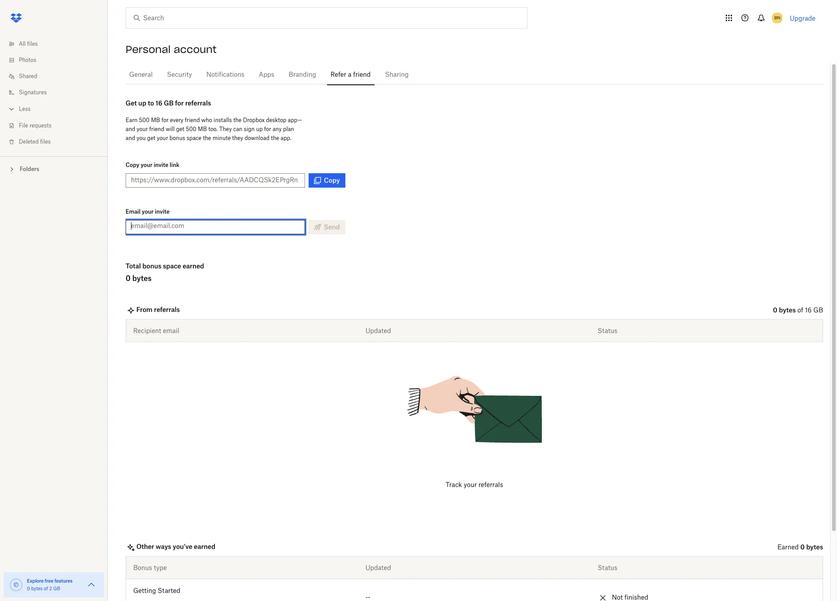 Task type: locate. For each thing, give the bounding box(es) containing it.
friend left will
[[149, 126, 164, 132]]

copy for copy
[[324, 176, 340, 184]]

bn
[[775, 15, 781, 21]]

1 horizontal spatial for
[[175, 99, 184, 107]]

gb for of
[[814, 307, 824, 314]]

0 horizontal spatial bonus
[[143, 262, 162, 270]]

2 horizontal spatial friend
[[353, 72, 371, 78]]

your right track
[[464, 482, 477, 488]]

1 vertical spatial of
[[44, 587, 48, 591]]

minute
[[213, 135, 231, 141]]

2 updated from the top
[[366, 564, 391, 571]]

0 vertical spatial gb
[[164, 99, 174, 107]]

branding tab
[[285, 64, 320, 86]]

friend right a
[[353, 72, 371, 78]]

2 vertical spatial referrals
[[479, 482, 503, 488]]

for up every
[[175, 99, 184, 107]]

total
[[126, 262, 141, 270]]

up inside earn 500 mb for every friend who installs the dropbox desktop app— and your friend will get 500 mb too. they can sign up for any plan and you get your bonus space the minute they download the app.
[[256, 126, 263, 132]]

1 horizontal spatial gb
[[164, 99, 174, 107]]

space inside total bonus space earned 0 bytes
[[163, 262, 181, 270]]

0 horizontal spatial friend
[[149, 126, 164, 132]]

referrals up email
[[154, 305, 180, 313]]

your right "email"
[[142, 208, 154, 215]]

refer a friend tab
[[327, 64, 375, 86]]

too.
[[208, 126, 218, 132]]

account
[[174, 43, 217, 56]]

security
[[167, 72, 192, 78]]

0 horizontal spatial files
[[27, 41, 38, 47]]

copy
[[126, 162, 139, 168], [324, 176, 340, 184]]

sharing tab
[[382, 64, 412, 86]]

1 vertical spatial updated
[[366, 564, 391, 571]]

get right you
[[147, 135, 155, 141]]

0 vertical spatial updated
[[366, 327, 391, 334]]

updated for bonus type
[[366, 564, 391, 571]]

earned for other ways you've earned
[[194, 542, 216, 550]]

general
[[129, 72, 153, 78]]

the down too.
[[203, 135, 211, 141]]

0 vertical spatial of
[[798, 307, 804, 314]]

personal
[[126, 43, 171, 56]]

1 horizontal spatial the
[[233, 117, 242, 123]]

0 vertical spatial invite
[[154, 162, 168, 168]]

recipient email
[[133, 327, 179, 334]]

the up the can
[[233, 117, 242, 123]]

2 horizontal spatial for
[[264, 126, 271, 132]]

bonus inside total bonus space earned 0 bytes
[[143, 262, 162, 270]]

explore
[[27, 578, 44, 584]]

0 vertical spatial friend
[[353, 72, 371, 78]]

up up download
[[256, 126, 263, 132]]

your
[[137, 126, 148, 132], [157, 135, 168, 141], [141, 162, 152, 168], [142, 208, 154, 215], [464, 482, 477, 488]]

space right the total
[[163, 262, 181, 270]]

you
[[137, 135, 146, 141]]

1 horizontal spatial 500
[[186, 126, 197, 132]]

0 vertical spatial space
[[187, 135, 202, 141]]

1 vertical spatial earned
[[194, 542, 216, 550]]

less image
[[7, 105, 16, 114]]

get down every
[[176, 126, 184, 132]]

1 status from the top
[[598, 327, 618, 334]]

invite left link
[[154, 162, 168, 168]]

bonus right the total
[[143, 262, 162, 270]]

1 horizontal spatial bonus
[[170, 135, 185, 141]]

for left any
[[264, 126, 271, 132]]

0 vertical spatial earned
[[183, 262, 204, 270]]

2 vertical spatial gb
[[53, 587, 60, 591]]

2 horizontal spatial gb
[[814, 307, 824, 314]]

1 vertical spatial files
[[40, 139, 51, 145]]

500
[[139, 117, 150, 123], [186, 126, 197, 132]]

1 horizontal spatial up
[[256, 126, 263, 132]]

tab list containing general
[[126, 63, 824, 86]]

file
[[19, 123, 28, 128]]

friend inside tab
[[353, 72, 371, 78]]

up
[[138, 99, 146, 107], [256, 126, 263, 132]]

1 horizontal spatial friend
[[185, 117, 200, 123]]

1 updated from the top
[[366, 327, 391, 334]]

1 vertical spatial copy
[[324, 176, 340, 184]]

files right deleted
[[40, 139, 51, 145]]

all files
[[19, 41, 38, 47]]

status
[[598, 327, 618, 334], [598, 564, 618, 571]]

plan
[[283, 126, 294, 132]]

security tab
[[164, 64, 196, 86]]

all
[[19, 41, 26, 47]]

1 vertical spatial referrals
[[154, 305, 180, 313]]

0
[[126, 274, 131, 283], [774, 306, 778, 314], [801, 543, 805, 551], [27, 587, 30, 591]]

space
[[187, 135, 202, 141], [163, 262, 181, 270]]

0 horizontal spatial mb
[[151, 117, 160, 123]]

bonus down will
[[170, 135, 185, 141]]

1 vertical spatial status
[[598, 564, 618, 571]]

personal account
[[126, 43, 217, 56]]

copy inside button
[[324, 176, 340, 184]]

0 vertical spatial bonus
[[170, 135, 185, 141]]

shared
[[19, 74, 37, 79]]

1 vertical spatial friend
[[185, 117, 200, 123]]

explore free features 0 bytes of 2 gb
[[27, 578, 73, 591]]

1 horizontal spatial get
[[176, 126, 184, 132]]

1 vertical spatial mb
[[198, 126, 207, 132]]

invite
[[154, 162, 168, 168], [155, 208, 170, 215]]

None text field
[[131, 175, 298, 185]]

email
[[126, 208, 141, 215]]

earned inside total bonus space earned 0 bytes
[[183, 262, 204, 270]]

get
[[176, 126, 184, 132], [147, 135, 155, 141]]

2 status from the top
[[598, 564, 618, 571]]

invite right "email"
[[155, 208, 170, 215]]

earned
[[183, 262, 204, 270], [194, 542, 216, 550]]

1 vertical spatial bonus
[[143, 262, 162, 270]]

16 for of
[[806, 307, 812, 314]]

referrals
[[185, 99, 211, 107], [154, 305, 180, 313], [479, 482, 503, 488]]

0 horizontal spatial get
[[147, 135, 155, 141]]

0 vertical spatial referrals
[[185, 99, 211, 107]]

notifications
[[207, 72, 245, 78]]

tab list
[[126, 63, 824, 86]]

friend left who
[[185, 117, 200, 123]]

desktop
[[266, 117, 287, 123]]

1 vertical spatial for
[[162, 117, 169, 123]]

1 vertical spatial invite
[[155, 208, 170, 215]]

mb down to
[[151, 117, 160, 123]]

0 vertical spatial copy
[[126, 162, 139, 168]]

0 vertical spatial 500
[[139, 117, 150, 123]]

your up you
[[137, 126, 148, 132]]

500 right earn
[[139, 117, 150, 123]]

deleted files
[[19, 139, 51, 145]]

0 horizontal spatial 500
[[139, 117, 150, 123]]

deleted files link
[[7, 134, 108, 150]]

0 horizontal spatial gb
[[53, 587, 60, 591]]

photos
[[19, 57, 36, 63]]

0 horizontal spatial referrals
[[154, 305, 180, 313]]

1 vertical spatial get
[[147, 135, 155, 141]]

1 horizontal spatial copy
[[324, 176, 340, 184]]

will
[[166, 126, 175, 132]]

bytes inside total bonus space earned 0 bytes
[[132, 274, 152, 283]]

1 vertical spatial 16
[[806, 307, 812, 314]]

2 vertical spatial for
[[264, 126, 271, 132]]

invite for copy your invite link
[[154, 162, 168, 168]]

space down who
[[187, 135, 202, 141]]

free
[[45, 578, 53, 584]]

of
[[798, 307, 804, 314], [44, 587, 48, 591]]

1 horizontal spatial of
[[798, 307, 804, 314]]

1 vertical spatial gb
[[814, 307, 824, 314]]

0 horizontal spatial 16
[[156, 99, 162, 107]]

signatures
[[19, 90, 47, 95]]

less
[[19, 106, 31, 112]]

bonus
[[133, 564, 152, 571]]

get
[[126, 99, 137, 107]]

notifications tab
[[203, 64, 248, 86]]

16
[[156, 99, 162, 107], [806, 307, 812, 314]]

track your referrals
[[446, 482, 503, 488]]

1 horizontal spatial space
[[187, 135, 202, 141]]

getting
[[133, 588, 156, 594]]

your for copy your invite link
[[141, 162, 152, 168]]

referrals right track
[[479, 482, 503, 488]]

friend
[[353, 72, 371, 78], [185, 117, 200, 123], [149, 126, 164, 132]]

1 vertical spatial and
[[126, 135, 135, 141]]

updated
[[366, 327, 391, 334], [366, 564, 391, 571]]

0 vertical spatial files
[[27, 41, 38, 47]]

1 vertical spatial space
[[163, 262, 181, 270]]

1 horizontal spatial files
[[40, 139, 51, 145]]

requests
[[30, 123, 52, 128]]

0 horizontal spatial space
[[163, 262, 181, 270]]

mb down who
[[198, 126, 207, 132]]

up left to
[[138, 99, 146, 107]]

0 horizontal spatial the
[[203, 135, 211, 141]]

and down earn
[[126, 126, 135, 132]]

16 inside the 0 bytes of 16 gb
[[806, 307, 812, 314]]

for up will
[[162, 117, 169, 123]]

0 bytes of 16 gb
[[774, 306, 824, 314]]

apps tab
[[255, 64, 278, 86]]

0 vertical spatial up
[[138, 99, 146, 107]]

files right all
[[27, 41, 38, 47]]

gb inside the 0 bytes of 16 gb
[[814, 307, 824, 314]]

sign
[[244, 126, 255, 132]]

1 horizontal spatial 16
[[806, 307, 812, 314]]

photos link
[[7, 52, 108, 68]]

0 horizontal spatial up
[[138, 99, 146, 107]]

apps
[[259, 72, 274, 78]]

500 right will
[[186, 126, 197, 132]]

and
[[126, 126, 135, 132], [126, 135, 135, 141]]

referrals up who
[[185, 99, 211, 107]]

the down any
[[271, 135, 279, 141]]

dropbox
[[243, 117, 265, 123]]

signatures link
[[7, 84, 108, 101]]

0 horizontal spatial of
[[44, 587, 48, 591]]

1 vertical spatial up
[[256, 126, 263, 132]]

mb
[[151, 117, 160, 123], [198, 126, 207, 132]]

list
[[0, 31, 108, 156]]

your for email your invite
[[142, 208, 154, 215]]

status for bonus type
[[598, 564, 618, 571]]

the
[[233, 117, 242, 123], [203, 135, 211, 141], [271, 135, 279, 141]]

earned 0 bytes
[[778, 543, 824, 551]]

0 vertical spatial and
[[126, 126, 135, 132]]

general tab
[[126, 64, 156, 86]]

and left you
[[126, 135, 135, 141]]

0 horizontal spatial copy
[[126, 162, 139, 168]]

Search text field
[[143, 13, 509, 23]]

gb
[[164, 99, 174, 107], [814, 307, 824, 314], [53, 587, 60, 591]]

0 vertical spatial status
[[598, 327, 618, 334]]

list containing all files
[[0, 31, 108, 156]]

from referrals
[[136, 305, 180, 313]]

your down you
[[141, 162, 152, 168]]

files
[[27, 41, 38, 47], [40, 139, 51, 145]]

0 vertical spatial 16
[[156, 99, 162, 107]]

1 horizontal spatial referrals
[[185, 99, 211, 107]]

bytes
[[132, 274, 152, 283], [779, 306, 796, 314], [807, 543, 824, 551], [31, 587, 43, 591]]

2 vertical spatial friend
[[149, 126, 164, 132]]

1 horizontal spatial mb
[[198, 126, 207, 132]]

updated for recipient email
[[366, 327, 391, 334]]



Task type: vqa. For each thing, say whether or not it's contained in the screenshot.
"Signatures" link
yes



Task type: describe. For each thing, give the bounding box(es) containing it.
bonus type
[[133, 564, 167, 571]]

2 and from the top
[[126, 135, 135, 141]]

app—
[[288, 117, 302, 123]]

2 horizontal spatial the
[[271, 135, 279, 141]]

folders button
[[0, 162, 108, 176]]

a
[[348, 72, 352, 78]]

earn 500 mb for every friend who installs the dropbox desktop app— and your friend will get 500 mb too. they can sign up for any plan and you get your bonus space the minute they download the app.
[[126, 117, 302, 141]]

Email your invite text field
[[131, 221, 300, 231]]

16 for to
[[156, 99, 162, 107]]

earn
[[126, 117, 138, 123]]

refer a friend
[[331, 72, 371, 78]]

they
[[219, 126, 232, 132]]

download
[[245, 135, 270, 141]]

1 vertical spatial 500
[[186, 126, 197, 132]]

installs
[[214, 117, 232, 123]]

getting started
[[133, 588, 180, 594]]

email
[[163, 327, 179, 334]]

track
[[446, 482, 462, 488]]

folders
[[20, 166, 39, 172]]

link
[[170, 162, 179, 168]]

deleted
[[19, 139, 39, 145]]

space inside earn 500 mb for every friend who installs the dropbox desktop app— and your friend will get 500 mb too. they can sign up for any plan and you get your bonus space the minute they download the app.
[[187, 135, 202, 141]]

file requests link
[[7, 118, 108, 134]]

copy your invite link
[[126, 162, 179, 168]]

1 and from the top
[[126, 126, 135, 132]]

earned for total bonus space earned 0 bytes
[[183, 262, 204, 270]]

email your invite
[[126, 208, 170, 215]]

who
[[201, 117, 212, 123]]

0 vertical spatial mb
[[151, 117, 160, 123]]

0 inside total bonus space earned 0 bytes
[[126, 274, 131, 283]]

upgrade link
[[790, 14, 816, 22]]

earned
[[778, 544, 799, 551]]

features
[[55, 578, 73, 584]]

to
[[148, 99, 154, 107]]

copy button
[[309, 173, 345, 188]]

get up to 16 gb for referrals
[[126, 99, 211, 107]]

recipient
[[133, 327, 161, 334]]

type
[[154, 564, 167, 571]]

file requests
[[19, 123, 52, 128]]

they
[[232, 135, 243, 141]]

status for recipient email
[[598, 327, 618, 334]]

2
[[49, 587, 52, 591]]

any
[[273, 126, 282, 132]]

0 vertical spatial get
[[176, 126, 184, 132]]

invite for email your invite
[[155, 208, 170, 215]]

0 horizontal spatial for
[[162, 117, 169, 123]]

other
[[136, 542, 154, 550]]

you've
[[173, 542, 193, 550]]

bonus inside earn 500 mb for every friend who installs the dropbox desktop app— and your friend will get 500 mb too. they can sign up for any plan and you get your bonus space the minute they download the app.
[[170, 135, 185, 141]]

0 inside explore free features 0 bytes of 2 gb
[[27, 587, 30, 591]]

dropbox image
[[7, 9, 25, 27]]

started
[[158, 588, 180, 594]]

refer
[[331, 72, 347, 78]]

app.
[[281, 135, 292, 141]]

gb inside explore free features 0 bytes of 2 gb
[[53, 587, 60, 591]]

bn button
[[771, 11, 785, 25]]

branding
[[289, 72, 316, 78]]

other ways you've earned
[[136, 542, 216, 550]]

from
[[136, 305, 153, 313]]

of inside explore free features 0 bytes of 2 gb
[[44, 587, 48, 591]]

0 vertical spatial for
[[175, 99, 184, 107]]

quota usage element
[[9, 578, 23, 592]]

shared link
[[7, 68, 108, 84]]

gb for to
[[164, 99, 174, 107]]

your down will
[[157, 135, 168, 141]]

all files link
[[7, 36, 108, 52]]

your for track your referrals
[[464, 482, 477, 488]]

can
[[233, 126, 243, 132]]

of inside the 0 bytes of 16 gb
[[798, 307, 804, 314]]

2 horizontal spatial referrals
[[479, 482, 503, 488]]

copy for copy your invite link
[[126, 162, 139, 168]]

total bonus space earned 0 bytes
[[126, 262, 204, 283]]

ways
[[156, 542, 171, 550]]

bytes inside explore free features 0 bytes of 2 gb
[[31, 587, 43, 591]]

files for all files
[[27, 41, 38, 47]]

upgrade
[[790, 14, 816, 22]]

every
[[170, 117, 183, 123]]

sharing
[[385, 72, 409, 78]]

files for deleted files
[[40, 139, 51, 145]]



